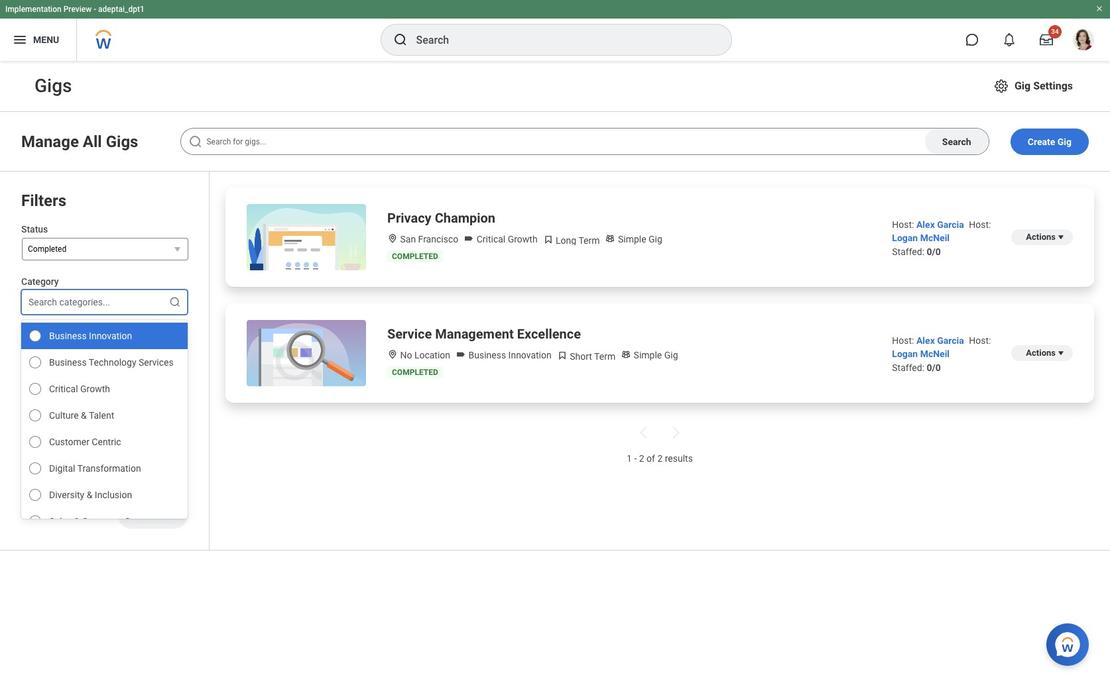 Task type: vqa. For each thing, say whether or not it's contained in the screenshot.
All related to Clear
yes



Task type: describe. For each thing, give the bounding box(es) containing it.
menu
[[33, 34, 59, 45]]

critical growth option
[[21, 376, 188, 403]]

staffed: for privacy champion
[[893, 247, 925, 257]]

simple gig for privacy champion
[[616, 234, 663, 245]]

simple for privacy champion
[[618, 234, 647, 245]]

sales & customer success
[[49, 517, 160, 527]]

hosts...
[[59, 405, 90, 415]]

34 button
[[1032, 25, 1062, 54]]

completed for service
[[392, 368, 438, 377]]

search categories...
[[29, 297, 110, 308]]

term for service management excellence
[[594, 352, 616, 362]]

completed for privacy
[[392, 252, 438, 261]]

innovation inside option
[[89, 331, 132, 342]]

search for search locations...
[[29, 458, 57, 469]]

actions for service management excellence
[[1027, 348, 1056, 358]]

customer inside sales & customer success option
[[82, 517, 122, 527]]

manage all gigs
[[21, 132, 138, 151]]

actions for privacy champion
[[1027, 232, 1056, 242]]

short
[[570, 352, 592, 362]]

justify image
[[12, 32, 28, 48]]

logan for privacy champion
[[893, 233, 918, 243]]

Search text field
[[181, 128, 990, 155]]

0 horizontal spatial search image
[[169, 350, 182, 363]]

gig inside popup button
[[1015, 80, 1031, 92]]

business innovation inside list
[[466, 350, 552, 361]]

location image for privacy champion
[[387, 234, 398, 244]]

list box containing business innovation
[[21, 320, 188, 535]]

results
[[665, 454, 693, 464]]

san
[[400, 234, 416, 245]]

tag image
[[464, 234, 474, 244]]

clear all
[[135, 511, 171, 522]]

Search Workday  search field
[[416, 25, 704, 54]]

close environment banner image
[[1096, 5, 1104, 13]]

0 horizontal spatial location
[[21, 438, 57, 449]]

service management excellence
[[387, 326, 581, 342]]

locations...
[[59, 458, 105, 469]]

simple for service management excellence
[[634, 350, 662, 361]]

short term
[[568, 352, 616, 362]]

business innovation option
[[21, 323, 188, 350]]

long term
[[554, 236, 600, 246]]

host: alex garcia host: logan mcneil staffed: 0/0 for privacy champion
[[893, 220, 991, 257]]

all for manage
[[83, 132, 102, 151]]

type
[[21, 330, 41, 341]]

logan mcneil button for privacy champion
[[893, 233, 950, 243]]

types...
[[59, 351, 89, 362]]

critical inside option
[[49, 384, 78, 395]]

business inside business innovation option
[[49, 331, 87, 342]]

profile logan mcneil image
[[1073, 29, 1095, 53]]

no
[[400, 350, 412, 361]]

centric
[[92, 437, 121, 448]]

of
[[647, 454, 655, 464]]

technology
[[89, 358, 136, 368]]

& for talent
[[81, 411, 87, 421]]

completed button
[[22, 238, 188, 261]]

san francisco
[[398, 234, 459, 245]]

inclusion
[[95, 490, 132, 501]]

success
[[125, 517, 160, 527]]

critical growth inside list
[[474, 234, 538, 245]]

1 horizontal spatial search image
[[188, 134, 204, 150]]

actions button
[[1012, 230, 1073, 245]]

search hosts...
[[29, 405, 90, 415]]

term for privacy champion
[[579, 236, 600, 246]]

mcneil for service management excellence
[[921, 349, 950, 360]]

- inside menu banner
[[94, 5, 96, 14]]

notifications large image
[[1003, 33, 1016, 46]]

diversity & inclusion option
[[21, 482, 188, 509]]

innovation inside list
[[509, 350, 552, 361]]

gear image
[[994, 78, 1010, 94]]

create
[[1028, 136, 1056, 147]]

business technology services
[[49, 358, 174, 368]]

search button
[[925, 129, 989, 155]]

category
[[21, 277, 59, 287]]

0/0 for privacy champion
[[927, 247, 941, 257]]

critical growth inside option
[[49, 384, 110, 395]]

host: alex garcia host: logan mcneil staffed: 0/0 for service management excellence
[[893, 336, 991, 374]]

menu banner
[[0, 0, 1111, 61]]

implementation
[[5, 5, 61, 14]]

search for search hosts...
[[29, 405, 57, 415]]

culture & talent option
[[21, 403, 188, 429]]

create gig
[[1028, 136, 1072, 147]]

filters
[[21, 192, 66, 210]]

diversity
[[49, 490, 84, 501]]

manage
[[21, 132, 79, 151]]

digital transformation
[[49, 464, 141, 474]]

location inside list
[[415, 350, 450, 361]]

services
[[139, 358, 174, 368]]

0/0 for service management excellence
[[927, 363, 941, 374]]



Task type: locate. For each thing, give the bounding box(es) containing it.
1 alex from the top
[[917, 220, 935, 230]]

customer centric option
[[21, 429, 188, 456]]

no location
[[398, 350, 450, 361]]

completed down san
[[392, 252, 438, 261]]

location image
[[387, 234, 398, 244], [387, 350, 398, 360]]

customer up search locations...
[[49, 437, 90, 448]]

simple gig right 'long term'
[[616, 234, 663, 245]]

search types...
[[29, 351, 89, 362]]

location image left no
[[387, 350, 398, 360]]

alex garcia button for service management excellence
[[917, 336, 967, 346]]

1 vertical spatial alex
[[917, 336, 935, 346]]

1 vertical spatial simple gig
[[632, 350, 678, 361]]

1 horizontal spatial growth
[[508, 234, 538, 245]]

search for search categories...
[[29, 297, 57, 308]]

0 horizontal spatial business innovation
[[49, 331, 132, 342]]

1 vertical spatial actions
[[1027, 348, 1056, 358]]

1
[[627, 454, 632, 464]]

2 location image from the top
[[387, 350, 398, 360]]

1 horizontal spatial critical growth
[[474, 234, 538, 245]]

0 vertical spatial alex garcia button
[[917, 220, 967, 230]]

logan mcneil button
[[893, 233, 950, 243], [893, 349, 950, 360]]

2 staffed: from the top
[[893, 363, 925, 374]]

1 vertical spatial term
[[594, 352, 616, 362]]

tag image
[[456, 350, 466, 360]]

1 vertical spatial host: alex garcia host: logan mcneil staffed: 0/0
[[893, 336, 991, 374]]

2 logan from the top
[[893, 349, 918, 360]]

0 horizontal spatial all
[[83, 132, 102, 151]]

2 logan mcneil button from the top
[[893, 349, 950, 360]]

contact card matrix manager image for privacy champion
[[605, 234, 616, 244]]

location image for service management excellence
[[387, 350, 398, 360]]

business inside list
[[469, 350, 506, 361]]

0 vertical spatial alex
[[917, 220, 935, 230]]

mcneil
[[921, 233, 950, 243], [921, 349, 950, 360]]

business inside business technology services option
[[49, 358, 87, 368]]

categories...
[[59, 297, 110, 308]]

1 vertical spatial innovation
[[509, 350, 552, 361]]

term right short
[[594, 352, 616, 362]]

contact card matrix manager image right short term
[[621, 350, 632, 360]]

0 vertical spatial actions
[[1027, 232, 1056, 242]]

business innovation down service management excellence on the top of the page
[[466, 350, 552, 361]]

gig
[[1015, 80, 1031, 92], [1058, 136, 1072, 147], [649, 234, 663, 245], [665, 350, 678, 361]]

- inside list
[[635, 454, 637, 464]]

culture & talent
[[49, 411, 114, 421]]

alex for privacy champion
[[917, 220, 935, 230]]

simple right short term
[[634, 350, 662, 361]]

0 horizontal spatial -
[[94, 5, 96, 14]]

completed down the status at the top of the page
[[28, 245, 66, 254]]

2 left the of
[[639, 454, 645, 464]]

2 garcia from the top
[[938, 336, 964, 346]]

garcia
[[938, 220, 964, 230], [938, 336, 964, 346]]

- right preview on the left
[[94, 5, 96, 14]]

long
[[556, 236, 577, 246]]

logan
[[893, 233, 918, 243], [893, 349, 918, 360]]

1 vertical spatial 0/0
[[927, 363, 941, 374]]

1 vertical spatial location image
[[387, 350, 398, 360]]

1 vertical spatial logan mcneil button
[[893, 349, 950, 360]]

media mylearning image
[[557, 351, 568, 362]]

location up search locations...
[[21, 438, 57, 449]]

digital transformation option
[[21, 456, 188, 482]]

1 vertical spatial staffed:
[[893, 363, 925, 374]]

search for search types...
[[29, 351, 57, 362]]

-
[[94, 5, 96, 14], [635, 454, 637, 464]]

menu button
[[0, 19, 76, 61]]

2 2 from the left
[[658, 454, 663, 464]]

& right sales
[[74, 517, 80, 527]]

0 horizontal spatial critical growth
[[49, 384, 110, 395]]

1 location image from the top
[[387, 234, 398, 244]]

0 vertical spatial garcia
[[938, 220, 964, 230]]

gig inside button
[[1058, 136, 1072, 147]]

1 horizontal spatial -
[[635, 454, 637, 464]]

staffed: for service management excellence
[[893, 363, 925, 374]]

host:
[[893, 220, 915, 230], [969, 220, 991, 230], [893, 336, 915, 346], [969, 336, 991, 346]]

innovation down excellence
[[509, 350, 552, 361]]

location image left san
[[387, 234, 398, 244]]

service management excellence link
[[387, 325, 581, 344]]

list box
[[21, 320, 188, 535]]

business innovation up types...
[[49, 331, 132, 342]]

business for no location
[[469, 350, 506, 361]]

0 vertical spatial mcneil
[[921, 233, 950, 243]]

gigs
[[106, 132, 138, 151]]

all inside clear all button
[[159, 511, 171, 522]]

0 vertical spatial contact card matrix manager image
[[605, 234, 616, 244]]

list
[[210, 172, 1111, 551]]

customer centric
[[49, 437, 121, 448]]

2 vertical spatial &
[[74, 517, 80, 527]]

0 vertical spatial innovation
[[89, 331, 132, 342]]

host: alex garcia host: logan mcneil staffed: 0/0
[[893, 220, 991, 257], [893, 336, 991, 374]]

adeptai_dpt1
[[98, 5, 145, 14]]

contact card matrix manager image for service management excellence
[[621, 350, 632, 360]]

0 vertical spatial all
[[83, 132, 102, 151]]

1 - 2 of 2 results
[[627, 454, 693, 464]]

critical growth left media mylearning icon
[[474, 234, 538, 245]]

0 vertical spatial 0/0
[[927, 247, 941, 257]]

1 actions from the top
[[1027, 232, 1056, 242]]

0 vertical spatial logan mcneil button
[[893, 233, 950, 243]]

all for clear
[[159, 511, 171, 522]]

0 vertical spatial business innovation
[[49, 331, 132, 342]]

logan for service management excellence
[[893, 349, 918, 360]]

garcia for service management excellence
[[938, 336, 964, 346]]

search image
[[188, 134, 204, 150], [169, 350, 182, 363]]

- right 1
[[635, 454, 637, 464]]

0 vertical spatial logan
[[893, 233, 918, 243]]

completed inside popup button
[[28, 245, 66, 254]]

location
[[415, 350, 450, 361], [21, 438, 57, 449]]

critical growth
[[474, 234, 538, 245], [49, 384, 110, 395]]

growth left media mylearning icon
[[508, 234, 538, 245]]

1 mcneil from the top
[[921, 233, 950, 243]]

1 vertical spatial alex garcia button
[[917, 336, 967, 346]]

all right clear
[[159, 511, 171, 522]]

mcneil for privacy champion
[[921, 233, 950, 243]]

simple right 'long term'
[[618, 234, 647, 245]]

2 alex from the top
[[917, 336, 935, 346]]

0 vertical spatial &
[[81, 411, 87, 421]]

actions
[[1027, 232, 1056, 242], [1027, 348, 1056, 358]]

critical up search hosts...
[[49, 384, 78, 395]]

1 vertical spatial &
[[87, 490, 92, 501]]

2 right the of
[[658, 454, 663, 464]]

0 vertical spatial simple
[[618, 234, 647, 245]]

management
[[435, 326, 514, 342]]

simple gig right short term
[[632, 350, 678, 361]]

create gig button
[[1011, 128, 1089, 155]]

1 horizontal spatial all
[[159, 511, 171, 522]]

0 horizontal spatial 2
[[639, 454, 645, 464]]

1 logan mcneil button from the top
[[893, 233, 950, 243]]

alex garcia button
[[917, 220, 967, 230], [917, 336, 967, 346]]

customer down diversity & inclusion option
[[82, 517, 122, 527]]

0 vertical spatial growth
[[508, 234, 538, 245]]

growth inside option
[[80, 384, 110, 395]]

champion
[[435, 210, 496, 226]]

2 alex garcia button from the top
[[917, 336, 967, 346]]

1 horizontal spatial innovation
[[509, 350, 552, 361]]

1 vertical spatial customer
[[82, 517, 122, 527]]

gig settings
[[1015, 80, 1073, 92]]

business for business innovation
[[49, 358, 87, 368]]

1 host: alex garcia host: logan mcneil staffed: 0/0 from the top
[[893, 220, 991, 257]]

& left talent
[[81, 411, 87, 421]]

gig settings button
[[988, 73, 1079, 100]]

culture
[[49, 411, 79, 421]]

contact card matrix manager image right 'long term'
[[605, 234, 616, 244]]

1 vertical spatial all
[[159, 511, 171, 522]]

1 vertical spatial location
[[21, 438, 57, 449]]

1 staffed: from the top
[[893, 247, 925, 257]]

1 horizontal spatial business innovation
[[466, 350, 552, 361]]

34
[[1052, 28, 1059, 35]]

digital
[[49, 464, 75, 474]]

media mylearning image
[[543, 235, 554, 245]]

business left technology
[[49, 358, 87, 368]]

& right "diversity" on the left bottom
[[87, 490, 92, 501]]

business technology services option
[[21, 350, 188, 376]]

privacy champion
[[387, 210, 496, 226]]

0 vertical spatial critical
[[477, 234, 506, 245]]

&
[[81, 411, 87, 421], [87, 490, 92, 501], [74, 517, 80, 527]]

2 mcneil from the top
[[921, 349, 950, 360]]

completed
[[28, 245, 66, 254], [392, 252, 438, 261], [392, 368, 438, 377]]

business down service management excellence link
[[469, 350, 506, 361]]

business innovation
[[49, 331, 132, 342], [466, 350, 552, 361]]

preview
[[63, 5, 92, 14]]

implementation preview -   adeptai_dpt1
[[5, 5, 145, 14]]

chevron right image
[[668, 425, 684, 441]]

1 0/0 from the top
[[927, 247, 941, 257]]

growth inside list
[[508, 234, 538, 245]]

search inside search button
[[943, 136, 972, 147]]

privacy champion link
[[387, 209, 496, 228]]

& for customer
[[74, 517, 80, 527]]

1 vertical spatial growth
[[80, 384, 110, 395]]

excellence
[[517, 326, 581, 342]]

innovation up business technology services
[[89, 331, 132, 342]]

simple gig for service management excellence
[[632, 350, 678, 361]]

search locations...
[[29, 458, 105, 469]]

1 horizontal spatial critical
[[477, 234, 506, 245]]

caret down image
[[1056, 232, 1067, 243]]

customer
[[49, 437, 90, 448], [82, 517, 122, 527]]

location right no
[[415, 350, 450, 361]]

growth up talent
[[80, 384, 110, 395]]

francisco
[[418, 234, 459, 245]]

2 actions from the top
[[1027, 348, 1056, 358]]

sales
[[49, 517, 72, 527]]

0 vertical spatial search image
[[392, 32, 408, 48]]

0 vertical spatial host: alex garcia host: logan mcneil staffed: 0/0
[[893, 220, 991, 257]]

inbox large image
[[1040, 33, 1054, 46]]

business
[[49, 331, 87, 342], [469, 350, 506, 361], [49, 358, 87, 368]]

critical growth up the hosts...
[[49, 384, 110, 395]]

& for inclusion
[[87, 490, 92, 501]]

all
[[83, 132, 102, 151], [159, 511, 171, 522]]

sales & customer success option
[[21, 509, 188, 535]]

logan mcneil button for service management excellence
[[893, 349, 950, 360]]

search image
[[392, 32, 408, 48], [169, 296, 182, 309]]

business up types...
[[49, 331, 87, 342]]

customer inside customer centric option
[[49, 437, 90, 448]]

actions inside popup button
[[1027, 348, 1056, 358]]

1 horizontal spatial search image
[[392, 32, 408, 48]]

0 vertical spatial simple gig
[[616, 234, 663, 245]]

1 alex garcia button from the top
[[917, 220, 967, 230]]

term
[[579, 236, 600, 246], [594, 352, 616, 362]]

0 vertical spatial location
[[415, 350, 450, 361]]

staffed:
[[893, 247, 925, 257], [893, 363, 925, 374]]

contact card matrix manager image
[[605, 234, 616, 244], [621, 350, 632, 360]]

all left gigs
[[83, 132, 102, 151]]

simple
[[618, 234, 647, 245], [634, 350, 662, 361]]

Category text field
[[29, 296, 31, 309]]

clear all button
[[118, 503, 188, 529]]

privacy
[[387, 210, 432, 226]]

alex garcia button for privacy champion
[[917, 220, 967, 230]]

1 garcia from the top
[[938, 220, 964, 230]]

2 0/0 from the top
[[927, 363, 941, 374]]

1 vertical spatial logan
[[893, 349, 918, 360]]

1 vertical spatial -
[[635, 454, 637, 464]]

1 vertical spatial critical growth
[[49, 384, 110, 395]]

1 vertical spatial critical
[[49, 384, 78, 395]]

host
[[21, 384, 41, 395]]

2
[[639, 454, 645, 464], [658, 454, 663, 464]]

critical inside list
[[477, 234, 506, 245]]

garcia for privacy champion
[[938, 220, 964, 230]]

0 vertical spatial staffed:
[[893, 247, 925, 257]]

1 vertical spatial garcia
[[938, 336, 964, 346]]

0 horizontal spatial innovation
[[89, 331, 132, 342]]

0 horizontal spatial contact card matrix manager image
[[605, 234, 616, 244]]

list containing privacy champion
[[210, 172, 1111, 551]]

2 host: alex garcia host: logan mcneil staffed: 0/0 from the top
[[893, 336, 991, 374]]

1 vertical spatial business innovation
[[466, 350, 552, 361]]

1 vertical spatial contact card matrix manager image
[[621, 350, 632, 360]]

search
[[943, 136, 972, 147], [29, 297, 57, 308], [29, 351, 57, 362], [29, 405, 57, 415], [29, 458, 57, 469]]

actions button
[[1012, 346, 1073, 362]]

0 vertical spatial -
[[94, 5, 96, 14]]

alex
[[917, 220, 935, 230], [917, 336, 935, 346]]

settings
[[1034, 80, 1073, 92]]

status
[[21, 224, 48, 235]]

1 logan from the top
[[893, 233, 918, 243]]

1 horizontal spatial contact card matrix manager image
[[621, 350, 632, 360]]

0 horizontal spatial growth
[[80, 384, 110, 395]]

growth
[[508, 234, 538, 245], [80, 384, 110, 395]]

actions inside dropdown button
[[1027, 232, 1056, 242]]

1 vertical spatial search image
[[169, 350, 182, 363]]

1 horizontal spatial location
[[415, 350, 450, 361]]

service
[[387, 326, 432, 342]]

1 vertical spatial simple
[[634, 350, 662, 361]]

chevron left image
[[636, 425, 652, 441]]

diversity & inclusion
[[49, 490, 132, 501]]

1 2 from the left
[[639, 454, 645, 464]]

innovation
[[89, 331, 132, 342], [509, 350, 552, 361]]

0 vertical spatial location image
[[387, 234, 398, 244]]

transformation
[[77, 464, 141, 474]]

1 vertical spatial mcneil
[[921, 349, 950, 360]]

1 vertical spatial search image
[[169, 296, 182, 309]]

critical
[[477, 234, 506, 245], [49, 384, 78, 395]]

0 vertical spatial term
[[579, 236, 600, 246]]

0 vertical spatial search image
[[188, 134, 204, 150]]

critical right tag image
[[477, 234, 506, 245]]

business innovation inside option
[[49, 331, 132, 342]]

term right long
[[579, 236, 600, 246]]

alex for service management excellence
[[917, 336, 935, 346]]

talent
[[89, 411, 114, 421]]

0 vertical spatial customer
[[49, 437, 90, 448]]

0 vertical spatial critical growth
[[474, 234, 538, 245]]

search for search
[[943, 136, 972, 147]]

1 horizontal spatial 2
[[658, 454, 663, 464]]

caret down image
[[1056, 348, 1067, 359]]

0 horizontal spatial critical
[[49, 384, 78, 395]]

0 horizontal spatial search image
[[169, 296, 182, 309]]

completed down no
[[392, 368, 438, 377]]

clear
[[135, 511, 157, 522]]



